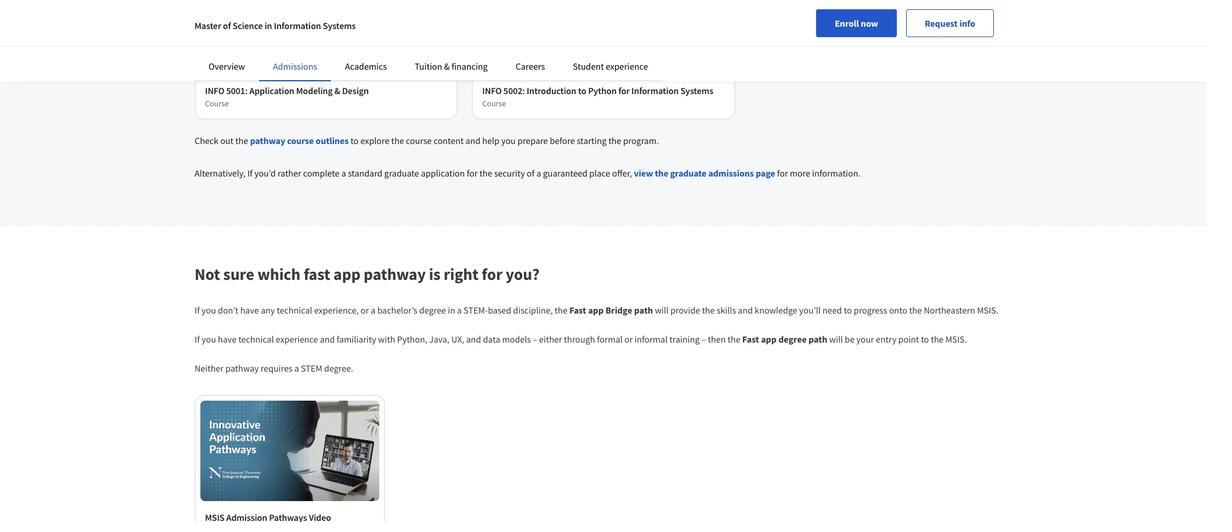 Task type: describe. For each thing, give the bounding box(es) containing it.
data
[[483, 334, 501, 345]]

if you have technical experience and familiarity with python, java, ux, and data models – either through formal or informal training – then the fast app degree path will be your entry point to the msis.
[[195, 334, 967, 345]]

training
[[670, 334, 700, 345]]

provide
[[671, 305, 700, 316]]

1 course from the left
[[287, 135, 314, 146]]

you for if you have technical experience and familiarity with python, java, ux, and data models – either through formal or informal training – then the
[[202, 334, 216, 345]]

application
[[421, 167, 465, 179]]

master
[[195, 20, 221, 31]]

1 vertical spatial app
[[588, 305, 604, 316]]

out
[[220, 135, 234, 146]]

1 horizontal spatial path
[[809, 334, 828, 345]]

discipline,
[[513, 305, 553, 316]]

2 graduate from the left
[[670, 167, 707, 179]]

help
[[482, 135, 500, 146]]

0 horizontal spatial path
[[634, 305, 653, 316]]

academics link
[[345, 60, 387, 72]]

the right then at right
[[728, 334, 741, 345]]

0 vertical spatial degree
[[419, 305, 446, 316]]

tuition & financing link
[[415, 60, 488, 72]]

financing
[[452, 60, 488, 72]]

application
[[249, 85, 294, 96]]

request info
[[925, 17, 976, 29]]

a left guaranteed
[[537, 167, 541, 179]]

0 horizontal spatial msis.
[[946, 334, 967, 345]]

the right discipline,
[[555, 305, 568, 316]]

a left standard on the left top of the page
[[341, 167, 346, 179]]

1 horizontal spatial msis.
[[977, 305, 999, 316]]

stem-
[[464, 305, 488, 316]]

degree.
[[324, 363, 353, 374]]

entry
[[876, 334, 897, 345]]

1 horizontal spatial experience
[[606, 60, 648, 72]]

request
[[925, 17, 958, 29]]

before
[[550, 135, 575, 146]]

0 vertical spatial you
[[502, 135, 516, 146]]

bachelor's
[[377, 305, 418, 316]]

requires
[[261, 363, 293, 374]]

you for if you don't have any technical experience, or a bachelor's degree in a stem-based discipline, the
[[202, 305, 216, 316]]

be
[[845, 334, 855, 345]]

not sure which fast app pathway is right for you?
[[195, 264, 540, 285]]

right
[[444, 264, 479, 285]]

python
[[588, 85, 617, 96]]

those
[[322, 48, 350, 63]]

student experience
[[573, 60, 648, 72]]

informal
[[635, 334, 668, 345]]

neither pathway requires a stem degree.
[[195, 363, 355, 374]]

formal
[[597, 334, 623, 345]]

explore
[[361, 135, 390, 146]]

need
[[823, 305, 842, 316]]

0 horizontal spatial in
[[265, 20, 272, 31]]

either
[[539, 334, 562, 345]]

5002:
[[504, 85, 525, 96]]

point
[[899, 334, 919, 345]]

the right starting
[[609, 135, 621, 146]]

ux,
[[452, 334, 465, 345]]

standard
[[348, 167, 383, 179]]

the left security
[[480, 167, 492, 179]]

0 vertical spatial technical
[[399, 48, 444, 63]]

onto
[[890, 305, 908, 316]]

1 vertical spatial fast
[[743, 334, 760, 345]]

the right explore
[[391, 135, 404, 146]]

1 horizontal spatial technical
[[277, 305, 312, 316]]

request info button
[[906, 9, 994, 37]]

place
[[590, 167, 610, 179]]

overview link
[[209, 60, 245, 72]]

course inside info 5001: application modeling & design course
[[205, 98, 229, 109]]

if for don't
[[195, 305, 200, 316]]

student
[[573, 60, 604, 72]]

enroll
[[835, 17, 859, 29]]

careers
[[516, 60, 545, 72]]

and left familiarity
[[320, 334, 335, 345]]

the right point at the bottom right
[[931, 334, 944, 345]]

progress
[[854, 305, 888, 316]]

python,
[[397, 334, 428, 345]]

performance pathway for those with non-technical backgrounds
[[195, 48, 511, 63]]

academics
[[345, 60, 387, 72]]

0 vertical spatial if
[[248, 167, 253, 179]]

based
[[488, 305, 511, 316]]

now
[[861, 17, 879, 29]]

1 vertical spatial in
[[448, 305, 455, 316]]

java,
[[429, 334, 450, 345]]

is
[[429, 264, 441, 285]]

2 course from the left
[[406, 135, 432, 146]]

science
[[233, 20, 263, 31]]

0 vertical spatial app
[[334, 264, 361, 285]]

alternatively,
[[195, 167, 246, 179]]

careers link
[[516, 60, 545, 72]]

rather
[[278, 167, 301, 179]]

to right need
[[844, 305, 852, 316]]

0 horizontal spatial fast
[[570, 305, 586, 316]]

admissions link
[[273, 60, 317, 72]]

1 vertical spatial experience
[[276, 334, 318, 345]]

student experience link
[[573, 60, 648, 72]]

0 vertical spatial have
[[240, 305, 259, 316]]

then
[[708, 334, 726, 345]]

1 vertical spatial have
[[218, 334, 237, 345]]

prepare
[[518, 135, 548, 146]]

the left skills
[[702, 305, 715, 316]]

not
[[195, 264, 220, 285]]

content
[[434, 135, 464, 146]]

skills
[[717, 305, 736, 316]]

master of science in information systems
[[195, 20, 356, 31]]

for right application at top
[[467, 167, 478, 179]]

1 horizontal spatial with
[[378, 334, 395, 345]]

check out the pathway course outlines to explore the course content and help you prepare before starting the program.
[[195, 135, 659, 146]]

your
[[857, 334, 874, 345]]

design
[[342, 85, 369, 96]]

information inside info 5002: introduction to python for information systems course
[[632, 85, 679, 96]]

you?
[[506, 264, 540, 285]]

northeastern
[[924, 305, 976, 316]]

for left 'you?'
[[482, 264, 503, 285]]

backgrounds
[[447, 48, 511, 63]]



Task type: locate. For each thing, give the bounding box(es) containing it.
info 5002: introduction to python for information systems course
[[483, 85, 714, 109]]

page
[[756, 167, 776, 179]]

non-
[[376, 48, 399, 63]]

technical
[[399, 48, 444, 63], [277, 305, 312, 316], [238, 334, 274, 345]]

check
[[195, 135, 218, 146]]

0 horizontal spatial experience
[[276, 334, 318, 345]]

0 horizontal spatial &
[[335, 85, 340, 96]]

will left provide
[[655, 305, 669, 316]]

you right the help
[[502, 135, 516, 146]]

modeling
[[296, 85, 333, 96]]

pathway right neither
[[225, 363, 259, 374]]

pathway up bachelor's in the bottom left of the page
[[364, 264, 426, 285]]

if up neither
[[195, 334, 200, 345]]

0 vertical spatial path
[[634, 305, 653, 316]]

through
[[564, 334, 595, 345]]

1 horizontal spatial fast
[[743, 334, 760, 345]]

if you don't have any technical experience, or a bachelor's degree in a stem-based discipline, the fast app bridge path will provide the skills and knowledge you'll need to progress onto the northeastern msis.
[[195, 305, 999, 316]]

you
[[502, 135, 516, 146], [202, 305, 216, 316], [202, 334, 216, 345]]

graduate right standard on the left top of the page
[[384, 167, 419, 179]]

pathway up you'd
[[250, 135, 285, 146]]

tuition
[[415, 60, 442, 72]]

1 horizontal spatial information
[[632, 85, 679, 96]]

or right experience,
[[361, 305, 369, 316]]

pathway
[[261, 48, 303, 63], [250, 135, 285, 146], [364, 264, 426, 285], [225, 363, 259, 374]]

0 horizontal spatial course
[[205, 98, 229, 109]]

2 vertical spatial technical
[[238, 334, 274, 345]]

to inside info 5002: introduction to python for information systems course
[[578, 85, 587, 96]]

enroll now
[[835, 17, 879, 29]]

of right security
[[527, 167, 535, 179]]

pathway down master of science in information systems
[[261, 48, 303, 63]]

1 vertical spatial information
[[632, 85, 679, 96]]

1 vertical spatial technical
[[277, 305, 312, 316]]

0 horizontal spatial have
[[218, 334, 237, 345]]

systems
[[323, 20, 356, 31], [681, 85, 714, 96]]

2 vertical spatial if
[[195, 334, 200, 345]]

with left non-
[[352, 48, 374, 63]]

in right science
[[265, 20, 272, 31]]

familiarity
[[337, 334, 376, 345]]

1 horizontal spatial in
[[448, 305, 455, 316]]

5001:
[[226, 85, 248, 96]]

1 horizontal spatial course
[[406, 135, 432, 146]]

experience up python
[[606, 60, 648, 72]]

overview
[[209, 60, 245, 72]]

sure
[[223, 264, 254, 285]]

and right ux,
[[466, 334, 481, 345]]

info left 5002: at top left
[[483, 85, 502, 96]]

path right bridge
[[634, 305, 653, 316]]

to left explore
[[351, 135, 359, 146]]

the right the view
[[655, 167, 669, 179]]

2 horizontal spatial technical
[[399, 48, 444, 63]]

path down you'll
[[809, 334, 828, 345]]

if left you'd
[[248, 167, 253, 179]]

you left don't
[[202, 305, 216, 316]]

the right out
[[235, 135, 248, 146]]

in left "stem-"
[[448, 305, 455, 316]]

course down 5001:
[[205, 98, 229, 109]]

0 horizontal spatial or
[[361, 305, 369, 316]]

for left those
[[306, 48, 320, 63]]

1 horizontal spatial systems
[[681, 85, 714, 96]]

will left the be
[[830, 334, 843, 345]]

systems inside info 5002: introduction to python for information systems course
[[681, 85, 714, 96]]

– left then at right
[[702, 334, 706, 345]]

1 horizontal spatial will
[[830, 334, 843, 345]]

1 vertical spatial will
[[830, 334, 843, 345]]

fast up through
[[570, 305, 586, 316]]

1 info from the left
[[205, 85, 225, 96]]

0 horizontal spatial systems
[[323, 20, 356, 31]]

if
[[248, 167, 253, 179], [195, 305, 200, 316], [195, 334, 200, 345]]

1 horizontal spatial –
[[702, 334, 706, 345]]

view
[[634, 167, 653, 179]]

performance
[[195, 48, 258, 63]]

have left any
[[240, 305, 259, 316]]

information up admissions link
[[274, 20, 321, 31]]

0 vertical spatial msis.
[[977, 305, 999, 316]]

1 vertical spatial with
[[378, 334, 395, 345]]

experience up stem
[[276, 334, 318, 345]]

0 vertical spatial information
[[274, 20, 321, 31]]

info left 5001:
[[205, 85, 225, 96]]

1 vertical spatial msis.
[[946, 334, 967, 345]]

1 vertical spatial systems
[[681, 85, 714, 96]]

app left bridge
[[588, 305, 604, 316]]

technical left financing at the left top of the page
[[399, 48, 444, 63]]

stem
[[301, 363, 322, 374]]

program.
[[623, 135, 659, 146]]

0 horizontal spatial will
[[655, 305, 669, 316]]

you'd
[[255, 167, 276, 179]]

degree down knowledge
[[779, 334, 807, 345]]

0 horizontal spatial degree
[[419, 305, 446, 316]]

0 vertical spatial or
[[361, 305, 369, 316]]

0 horizontal spatial technical
[[238, 334, 274, 345]]

1 horizontal spatial &
[[444, 60, 450, 72]]

the right onto
[[910, 305, 922, 316]]

the
[[235, 135, 248, 146], [391, 135, 404, 146], [609, 135, 621, 146], [480, 167, 492, 179], [655, 167, 669, 179], [555, 305, 568, 316], [702, 305, 715, 316], [910, 305, 922, 316], [728, 334, 741, 345], [931, 334, 944, 345]]

of
[[223, 20, 231, 31], [527, 167, 535, 179]]

1 vertical spatial you
[[202, 305, 216, 316]]

if left don't
[[195, 305, 200, 316]]

information
[[274, 20, 321, 31], [632, 85, 679, 96]]

& right tuition
[[444, 60, 450, 72]]

admissions
[[273, 60, 317, 72]]

1 graduate from the left
[[384, 167, 419, 179]]

a left "stem-"
[[457, 305, 462, 316]]

for right page
[[777, 167, 788, 179]]

guaranteed
[[543, 167, 588, 179]]

degree
[[419, 305, 446, 316], [779, 334, 807, 345]]

info inside info 5001: application modeling & design course
[[205, 85, 225, 96]]

for
[[306, 48, 320, 63], [619, 85, 630, 96], [467, 167, 478, 179], [777, 167, 788, 179], [482, 264, 503, 285]]

will
[[655, 305, 669, 316], [830, 334, 843, 345]]

pathway course outlines link
[[250, 135, 349, 146]]

–
[[533, 334, 537, 345], [702, 334, 706, 345]]

information.
[[812, 167, 861, 179]]

with left python,
[[378, 334, 395, 345]]

0 horizontal spatial info
[[205, 85, 225, 96]]

info
[[205, 85, 225, 96], [483, 85, 502, 96]]

2 vertical spatial app
[[761, 334, 777, 345]]

admissions
[[709, 167, 754, 179]]

outlines
[[316, 135, 349, 146]]

offer,
[[612, 167, 632, 179]]

1 horizontal spatial have
[[240, 305, 259, 316]]

info for info 5002: introduction to python for information systems
[[483, 85, 502, 96]]

or
[[361, 305, 369, 316], [625, 334, 633, 345]]

course left outlines
[[287, 135, 314, 146]]

a left bachelor's in the bottom left of the page
[[371, 305, 376, 316]]

1 vertical spatial path
[[809, 334, 828, 345]]

course down 5002: at top left
[[483, 98, 506, 109]]

1 – from the left
[[533, 334, 537, 345]]

fast right then at right
[[743, 334, 760, 345]]

1 vertical spatial &
[[335, 85, 340, 96]]

1 course from the left
[[205, 98, 229, 109]]

info inside info 5002: introduction to python for information systems course
[[483, 85, 502, 96]]

info 5001: application modeling & design course
[[205, 85, 369, 109]]

msis. down northeastern
[[946, 334, 967, 345]]

0 horizontal spatial course
[[287, 135, 314, 146]]

course inside info 5002: introduction to python for information systems course
[[483, 98, 506, 109]]

0 vertical spatial &
[[444, 60, 450, 72]]

technical down any
[[238, 334, 274, 345]]

app
[[334, 264, 361, 285], [588, 305, 604, 316], [761, 334, 777, 345]]

&
[[444, 60, 450, 72], [335, 85, 340, 96]]

info for info 5001: application modeling & design
[[205, 85, 225, 96]]

for inside info 5002: introduction to python for information systems course
[[619, 85, 630, 96]]

0 horizontal spatial app
[[334, 264, 361, 285]]

0 horizontal spatial with
[[352, 48, 374, 63]]

1 horizontal spatial course
[[483, 98, 506, 109]]

degree up java,
[[419, 305, 446, 316]]

1 vertical spatial if
[[195, 305, 200, 316]]

1 horizontal spatial degree
[[779, 334, 807, 345]]

0 horizontal spatial information
[[274, 20, 321, 31]]

with
[[352, 48, 374, 63], [378, 334, 395, 345]]

technical right any
[[277, 305, 312, 316]]

1 vertical spatial or
[[625, 334, 633, 345]]

for right python
[[619, 85, 630, 96]]

0 vertical spatial experience
[[606, 60, 648, 72]]

security
[[494, 167, 525, 179]]

0 vertical spatial systems
[[323, 20, 356, 31]]

app down knowledge
[[761, 334, 777, 345]]

app right the fast
[[334, 264, 361, 285]]

don't
[[218, 305, 239, 316]]

2 – from the left
[[702, 334, 706, 345]]

enroll now button
[[817, 9, 897, 37]]

starting
[[577, 135, 607, 146]]

msis. right northeastern
[[977, 305, 999, 316]]

1 horizontal spatial or
[[625, 334, 633, 345]]

which
[[258, 264, 301, 285]]

& inside info 5001: application modeling & design course
[[335, 85, 340, 96]]

2 info from the left
[[483, 85, 502, 96]]

& left design on the top of the page
[[335, 85, 340, 96]]

0 vertical spatial of
[[223, 20, 231, 31]]

alternatively, if you'd rather complete a standard graduate application for the security of a guaranteed place offer, view the graduate admissions page for more information.
[[195, 167, 861, 179]]

course left content
[[406, 135, 432, 146]]

a
[[341, 167, 346, 179], [537, 167, 541, 179], [371, 305, 376, 316], [457, 305, 462, 316], [294, 363, 299, 374]]

introduction
[[527, 85, 577, 96]]

fast
[[304, 264, 330, 285]]

graduate left 'admissions'
[[670, 167, 707, 179]]

2 horizontal spatial app
[[761, 334, 777, 345]]

1 horizontal spatial info
[[483, 85, 502, 96]]

have down don't
[[218, 334, 237, 345]]

experience,
[[314, 305, 359, 316]]

course
[[205, 98, 229, 109], [483, 98, 506, 109]]

information down student experience
[[632, 85, 679, 96]]

of right master
[[223, 20, 231, 31]]

to right point at the bottom right
[[921, 334, 929, 345]]

knowledge
[[755, 305, 798, 316]]

2 vertical spatial you
[[202, 334, 216, 345]]

bridge
[[606, 305, 633, 316]]

0 vertical spatial in
[[265, 20, 272, 31]]

a left stem
[[294, 363, 299, 374]]

1 vertical spatial of
[[527, 167, 535, 179]]

1 horizontal spatial graduate
[[670, 167, 707, 179]]

1 horizontal spatial of
[[527, 167, 535, 179]]

0 horizontal spatial –
[[533, 334, 537, 345]]

0 horizontal spatial graduate
[[384, 167, 419, 179]]

any
[[261, 305, 275, 316]]

and right skills
[[738, 305, 753, 316]]

and left the help
[[466, 135, 481, 146]]

or right formal
[[625, 334, 633, 345]]

tuition & financing
[[415, 60, 488, 72]]

0 horizontal spatial of
[[223, 20, 231, 31]]

info
[[960, 17, 976, 29]]

you up neither
[[202, 334, 216, 345]]

0 vertical spatial will
[[655, 305, 669, 316]]

1 horizontal spatial app
[[588, 305, 604, 316]]

2 course from the left
[[483, 98, 506, 109]]

0 vertical spatial with
[[352, 48, 374, 63]]

to left python
[[578, 85, 587, 96]]

if for have
[[195, 334, 200, 345]]

1 vertical spatial degree
[[779, 334, 807, 345]]

0 vertical spatial fast
[[570, 305, 586, 316]]

– left either
[[533, 334, 537, 345]]

view the graduate admissions page link
[[634, 167, 776, 179]]



Task type: vqa. For each thing, say whether or not it's contained in the screenshot.
"Neither"
yes



